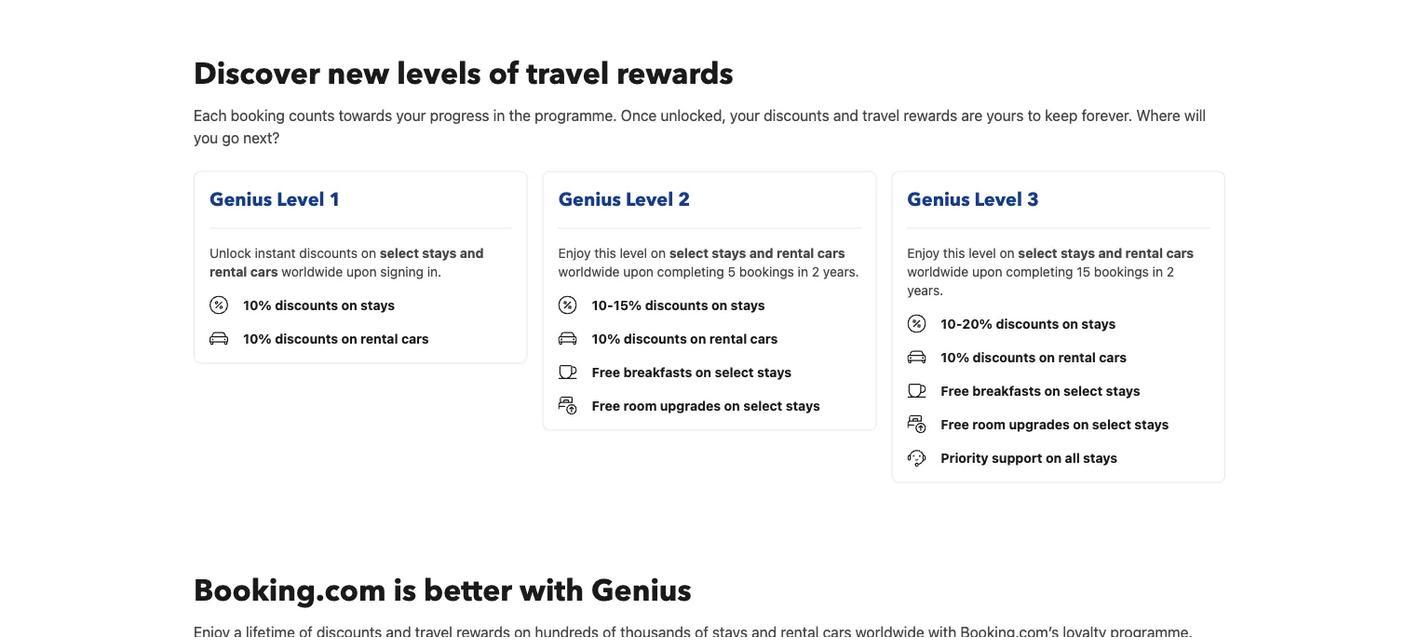 Task type: vqa. For each thing, say whether or not it's contained in the screenshot.
3's 'Level'
yes



Task type: locate. For each thing, give the bounding box(es) containing it.
priority
[[941, 450, 989, 465]]

10- for genius level 3
[[941, 316, 963, 331]]

travel left are
[[863, 106, 900, 124]]

0 horizontal spatial travel
[[527, 53, 609, 94]]

0 horizontal spatial worldwide
[[282, 263, 343, 279]]

0 horizontal spatial this
[[595, 245, 616, 260]]

0 horizontal spatial enjoy
[[559, 245, 591, 260]]

in for genius level 2
[[798, 263, 808, 279]]

2 worldwide from the left
[[559, 263, 620, 279]]

counts
[[289, 106, 335, 124]]

unlock
[[210, 245, 251, 260]]

your
[[396, 106, 426, 124], [730, 106, 760, 124]]

1 vertical spatial breakfasts
[[973, 383, 1041, 398]]

10% discounts on rental cars for genius level 1
[[243, 331, 429, 346]]

worldwide up 15%
[[559, 263, 620, 279]]

2 horizontal spatial level
[[975, 187, 1023, 212]]

rewards left are
[[904, 106, 958, 124]]

rental
[[777, 245, 814, 260], [1126, 245, 1163, 260], [210, 263, 247, 279], [361, 331, 398, 346], [710, 331, 747, 346], [1059, 349, 1096, 365]]

1 vertical spatial free room upgrades on select stays
[[941, 416, 1169, 432]]

this inside enjoy this level on select stays and rental cars worldwide upon completing 5 bookings in 2 years.
[[595, 245, 616, 260]]

free breakfasts on select stays for genius level 2
[[592, 364, 792, 379]]

1 vertical spatial travel
[[863, 106, 900, 124]]

0 horizontal spatial 10-
[[592, 297, 614, 312]]

10%
[[243, 297, 272, 312], [243, 331, 272, 346], [592, 331, 621, 346], [941, 349, 970, 365]]

1 horizontal spatial room
[[973, 416, 1006, 432]]

0 horizontal spatial upgrades
[[660, 398, 721, 413]]

3 worldwide from the left
[[908, 263, 969, 279]]

genius level 1
[[210, 187, 341, 212]]

room for 3
[[973, 416, 1006, 432]]

2 up enjoy this level on select stays and rental cars worldwide upon completing 5 bookings in 2 years.
[[678, 187, 690, 212]]

2 for genius level 2
[[812, 263, 820, 279]]

select inside select stays and rental cars
[[380, 245, 419, 260]]

2
[[678, 187, 690, 212], [812, 263, 820, 279], [1167, 263, 1175, 279]]

and inside select stays and rental cars
[[460, 245, 484, 260]]

1 vertical spatial 10-
[[941, 316, 963, 331]]

select
[[380, 245, 419, 260], [670, 245, 709, 260], [1018, 245, 1058, 260], [715, 364, 754, 379], [1064, 383, 1103, 398], [744, 398, 783, 413], [1093, 416, 1132, 432]]

discounts
[[764, 106, 830, 124], [299, 245, 358, 260], [275, 297, 338, 312], [645, 297, 708, 312], [996, 316, 1059, 331], [275, 331, 338, 346], [624, 331, 687, 346], [973, 349, 1036, 365]]

1 enjoy from the left
[[559, 245, 591, 260]]

0 horizontal spatial upon
[[347, 263, 377, 279]]

completing left 15
[[1006, 263, 1073, 279]]

worldwide inside the enjoy this level on select stays and rental cars worldwide upon completing 15 bookings in 2 years.
[[908, 263, 969, 279]]

upon inside the enjoy this level on select stays and rental cars worldwide upon completing 15 bookings in 2 years.
[[972, 263, 1003, 279]]

on inside the enjoy this level on select stays and rental cars worldwide upon completing 15 bookings in 2 years.
[[1000, 245, 1015, 260]]

will
[[1185, 106, 1206, 124]]

2 horizontal spatial upon
[[972, 263, 1003, 279]]

0 vertical spatial rewards
[[617, 53, 734, 94]]

2 right the 5
[[812, 263, 820, 279]]

genius
[[210, 187, 272, 212], [559, 187, 621, 212], [908, 187, 970, 212], [591, 570, 692, 611]]

cars
[[818, 245, 845, 260], [1167, 245, 1194, 260], [250, 263, 278, 279], [401, 331, 429, 346], [750, 331, 778, 346], [1099, 349, 1127, 365]]

1 horizontal spatial 2
[[812, 263, 820, 279]]

0 horizontal spatial completing
[[657, 263, 724, 279]]

10% for genius level 1
[[243, 331, 272, 346]]

0 vertical spatial room
[[624, 398, 657, 413]]

free breakfasts on select stays down 10-15% discounts on stays
[[592, 364, 792, 379]]

completing up 10-15% discounts on stays
[[657, 263, 724, 279]]

towards
[[339, 106, 392, 124]]

this
[[595, 245, 616, 260], [943, 245, 965, 260]]

genius up 'unlock'
[[210, 187, 272, 212]]

completing
[[657, 263, 724, 279], [1006, 263, 1073, 279]]

each booking counts towards your progress in the programme. once unlocked, your discounts and travel rewards are yours to keep forever. where will you go next?
[[194, 106, 1206, 146]]

rewards
[[617, 53, 734, 94], [904, 106, 958, 124]]

of
[[489, 53, 519, 94]]

3 level from the left
[[975, 187, 1023, 212]]

room
[[624, 398, 657, 413], [973, 416, 1006, 432]]

bookings
[[739, 263, 794, 279], [1094, 263, 1149, 279]]

0 horizontal spatial level
[[277, 187, 325, 212]]

upon left signing
[[347, 263, 377, 279]]

enjoy down 'genius level 3'
[[908, 245, 940, 260]]

breakfasts up support
[[973, 383, 1041, 398]]

1 vertical spatial years.
[[908, 282, 944, 297]]

1 level from the left
[[620, 245, 647, 260]]

1 vertical spatial room
[[973, 416, 1006, 432]]

level for 3
[[969, 245, 996, 260]]

upgrades for 3
[[1009, 416, 1070, 432]]

10% for genius level 2
[[592, 331, 621, 346]]

0 horizontal spatial free breakfasts on select stays
[[592, 364, 792, 379]]

10% for genius level 3
[[941, 349, 970, 365]]

0 vertical spatial free breakfasts on select stays
[[592, 364, 792, 379]]

stays
[[422, 245, 457, 260], [712, 245, 746, 260], [1061, 245, 1095, 260], [361, 297, 395, 312], [731, 297, 765, 312], [1082, 316, 1116, 331], [757, 364, 792, 379], [1106, 383, 1141, 398], [786, 398, 820, 413], [1135, 416, 1169, 432], [1083, 450, 1118, 465]]

1 horizontal spatial this
[[943, 245, 965, 260]]

0 horizontal spatial bookings
[[739, 263, 794, 279]]

1 vertical spatial free breakfasts on select stays
[[941, 383, 1141, 398]]

1 horizontal spatial free room upgrades on select stays
[[941, 416, 1169, 432]]

2 completing from the left
[[1006, 263, 1073, 279]]

years.
[[823, 263, 859, 279], [908, 282, 944, 297]]

cars inside select stays and rental cars
[[250, 263, 278, 279]]

in left the
[[493, 106, 505, 124]]

1 completing from the left
[[657, 263, 724, 279]]

level down once on the left top
[[626, 187, 674, 212]]

0 horizontal spatial level
[[620, 245, 647, 260]]

2 horizontal spatial worldwide
[[908, 263, 969, 279]]

level left 1
[[277, 187, 325, 212]]

travel up programme.
[[527, 53, 609, 94]]

1 horizontal spatial rewards
[[904, 106, 958, 124]]

enjoy down genius level 2
[[559, 245, 591, 260]]

cars inside the enjoy this level on select stays and rental cars worldwide upon completing 15 bookings in 2 years.
[[1167, 245, 1194, 260]]

0 vertical spatial 10-
[[592, 297, 614, 312]]

1 horizontal spatial upgrades
[[1009, 416, 1070, 432]]

0 vertical spatial years.
[[823, 263, 859, 279]]

0 horizontal spatial your
[[396, 106, 426, 124]]

0 vertical spatial free room upgrades on select stays
[[592, 398, 820, 413]]

level for 2
[[620, 245, 647, 260]]

travel
[[527, 53, 609, 94], [863, 106, 900, 124]]

booking.com
[[194, 570, 386, 611]]

2 for genius level 3
[[1167, 263, 1175, 279]]

select inside the enjoy this level on select stays and rental cars worldwide upon completing 15 bookings in 2 years.
[[1018, 245, 1058, 260]]

this for genius level 2
[[595, 245, 616, 260]]

free breakfasts on select stays
[[592, 364, 792, 379], [941, 383, 1141, 398]]

enjoy for genius level 3
[[908, 245, 940, 260]]

breakfasts
[[624, 364, 692, 379], [973, 383, 1041, 398]]

0 horizontal spatial breakfasts
[[624, 364, 692, 379]]

in
[[493, 106, 505, 124], [798, 263, 808, 279], [1153, 263, 1163, 279]]

2 inside enjoy this level on select stays and rental cars worldwide upon completing 5 bookings in 2 years.
[[812, 263, 820, 279]]

10-
[[592, 297, 614, 312], [941, 316, 963, 331]]

enjoy this level on select stays and rental cars worldwide upon completing 15 bookings in 2 years.
[[908, 245, 1194, 297]]

free room upgrades on select stays for 2
[[592, 398, 820, 413]]

years. inside the enjoy this level on select stays and rental cars worldwide upon completing 15 bookings in 2 years.
[[908, 282, 944, 297]]

rewards up unlocked,
[[617, 53, 734, 94]]

worldwide
[[282, 263, 343, 279], [559, 263, 620, 279], [908, 263, 969, 279]]

1 horizontal spatial years.
[[908, 282, 944, 297]]

1 horizontal spatial in
[[798, 263, 808, 279]]

10% discounts on rental cars
[[243, 331, 429, 346], [592, 331, 778, 346], [941, 349, 1127, 365]]

enjoy inside enjoy this level on select stays and rental cars worldwide upon completing 5 bookings in 2 years.
[[559, 245, 591, 260]]

free breakfasts on select stays up priority support on all stays
[[941, 383, 1141, 398]]

upon up 20% at the right of page
[[972, 263, 1003, 279]]

1 horizontal spatial level
[[969, 245, 996, 260]]

in inside the enjoy this level on select stays and rental cars worldwide upon completing 15 bookings in 2 years.
[[1153, 263, 1163, 279]]

free room upgrades on select stays
[[592, 398, 820, 413], [941, 416, 1169, 432]]

yours
[[987, 106, 1024, 124]]

0 horizontal spatial rewards
[[617, 53, 734, 94]]

1 horizontal spatial bookings
[[1094, 263, 1149, 279]]

1 horizontal spatial breakfasts
[[973, 383, 1041, 398]]

stays inside select stays and rental cars
[[422, 245, 457, 260]]

1 horizontal spatial free breakfasts on select stays
[[941, 383, 1141, 398]]

0 horizontal spatial room
[[624, 398, 657, 413]]

5
[[728, 263, 736, 279]]

in right the 5
[[798, 263, 808, 279]]

2 upon from the left
[[623, 263, 654, 279]]

room for 2
[[624, 398, 657, 413]]

completing inside enjoy this level on select stays and rental cars worldwide upon completing 5 bookings in 2 years.
[[657, 263, 724, 279]]

bookings right 15
[[1094, 263, 1149, 279]]

bookings inside enjoy this level on select stays and rental cars worldwide upon completing 5 bookings in 2 years.
[[739, 263, 794, 279]]

3 upon from the left
[[972, 263, 1003, 279]]

level up 15%
[[620, 245, 647, 260]]

upon
[[347, 263, 377, 279], [623, 263, 654, 279], [972, 263, 1003, 279]]

worldwide for genius level 2
[[559, 263, 620, 279]]

worldwide down unlock instant discounts on
[[282, 263, 343, 279]]

level
[[277, 187, 325, 212], [626, 187, 674, 212], [975, 187, 1023, 212]]

upgrades for 2
[[660, 398, 721, 413]]

0 vertical spatial breakfasts
[[624, 364, 692, 379]]

enjoy for genius level 2
[[559, 245, 591, 260]]

enjoy
[[559, 245, 591, 260], [908, 245, 940, 260]]

upgrades
[[660, 398, 721, 413], [1009, 416, 1070, 432]]

10% down 10% discounts on stays
[[243, 331, 272, 346]]

15%
[[614, 297, 642, 312]]

rental inside the enjoy this level on select stays and rental cars worldwide upon completing 15 bookings in 2 years.
[[1126, 245, 1163, 260]]

1 this from the left
[[595, 245, 616, 260]]

next?
[[243, 128, 280, 146]]

this inside the enjoy this level on select stays and rental cars worldwide upon completing 15 bookings in 2 years.
[[943, 245, 965, 260]]

genius for genius level 2
[[559, 187, 621, 212]]

1 horizontal spatial level
[[626, 187, 674, 212]]

10% discounts on rental cars down 10-15% discounts on stays
[[592, 331, 778, 346]]

years. inside enjoy this level on select stays and rental cars worldwide upon completing 5 bookings in 2 years.
[[823, 263, 859, 279]]

genius down are
[[908, 187, 970, 212]]

0 horizontal spatial 2
[[678, 187, 690, 212]]

level inside the enjoy this level on select stays and rental cars worldwide upon completing 15 bookings in 2 years.
[[969, 245, 996, 260]]

0 vertical spatial upgrades
[[660, 398, 721, 413]]

completing inside the enjoy this level on select stays and rental cars worldwide upon completing 15 bookings in 2 years.
[[1006, 263, 1073, 279]]

in right 15
[[1153, 263, 1163, 279]]

0 horizontal spatial free room upgrades on select stays
[[592, 398, 820, 413]]

1 horizontal spatial 10% discounts on rental cars
[[592, 331, 778, 346]]

unlock instant discounts on
[[210, 245, 380, 260]]

level inside enjoy this level on select stays and rental cars worldwide upon completing 5 bookings in 2 years.
[[620, 245, 647, 260]]

1 bookings from the left
[[739, 263, 794, 279]]

worldwide up 20% at the right of page
[[908, 263, 969, 279]]

1 horizontal spatial your
[[730, 106, 760, 124]]

2 level from the left
[[626, 187, 674, 212]]

1 horizontal spatial worldwide
[[559, 263, 620, 279]]

10% down 15%
[[592, 331, 621, 346]]

bookings right the 5
[[739, 263, 794, 279]]

all
[[1065, 450, 1080, 465]]

on
[[361, 245, 376, 260], [651, 245, 666, 260], [1000, 245, 1015, 260], [341, 297, 357, 312], [712, 297, 728, 312], [1063, 316, 1079, 331], [341, 331, 357, 346], [690, 331, 706, 346], [1039, 349, 1055, 365], [696, 364, 712, 379], [1045, 383, 1061, 398], [724, 398, 740, 413], [1073, 416, 1089, 432], [1046, 450, 1062, 465]]

keep
[[1045, 106, 1078, 124]]

genius down programme.
[[559, 187, 621, 212]]

1 level from the left
[[277, 187, 325, 212]]

this down 'genius level 3'
[[943, 245, 965, 260]]

2 horizontal spatial 2
[[1167, 263, 1175, 279]]

2 horizontal spatial 10% discounts on rental cars
[[941, 349, 1127, 365]]

2 inside the enjoy this level on select stays and rental cars worldwide upon completing 15 bookings in 2 years.
[[1167, 263, 1175, 279]]

1 horizontal spatial upon
[[623, 263, 654, 279]]

2 this from the left
[[943, 245, 965, 260]]

level left 3
[[975, 187, 1023, 212]]

breakfasts down 10-15% discounts on stays
[[624, 364, 692, 379]]

level
[[620, 245, 647, 260], [969, 245, 996, 260]]

2 bookings from the left
[[1094, 263, 1149, 279]]

2 enjoy from the left
[[908, 245, 940, 260]]

cars inside enjoy this level on select stays and rental cars worldwide upon completing 5 bookings in 2 years.
[[818, 245, 845, 260]]

worldwide inside enjoy this level on select stays and rental cars worldwide upon completing 5 bookings in 2 years.
[[559, 263, 620, 279]]

1 horizontal spatial travel
[[863, 106, 900, 124]]

enjoy inside the enjoy this level on select stays and rental cars worldwide upon completing 15 bookings in 2 years.
[[908, 245, 940, 260]]

years. for genius level 2
[[823, 263, 859, 279]]

in.
[[427, 263, 442, 279]]

your right towards
[[396, 106, 426, 124]]

2 horizontal spatial in
[[1153, 263, 1163, 279]]

2 level from the left
[[969, 245, 996, 260]]

this down genius level 2
[[595, 245, 616, 260]]

1 vertical spatial rewards
[[904, 106, 958, 124]]

0 horizontal spatial 10% discounts on rental cars
[[243, 331, 429, 346]]

upon inside enjoy this level on select stays and rental cars worldwide upon completing 5 bookings in 2 years.
[[623, 263, 654, 279]]

10-15% discounts on stays
[[592, 297, 765, 312]]

level for 3
[[975, 187, 1023, 212]]

free
[[592, 364, 621, 379], [941, 383, 970, 398], [592, 398, 621, 413], [941, 416, 970, 432]]

0 horizontal spatial years.
[[823, 263, 859, 279]]

1 horizontal spatial 10-
[[941, 316, 963, 331]]

on inside enjoy this level on select stays and rental cars worldwide upon completing 5 bookings in 2 years.
[[651, 245, 666, 260]]

bookings inside the enjoy this level on select stays and rental cars worldwide upon completing 15 bookings in 2 years.
[[1094, 263, 1149, 279]]

in inside enjoy this level on select stays and rental cars worldwide upon completing 5 bookings in 2 years.
[[798, 263, 808, 279]]

10% down 20% at the right of page
[[941, 349, 970, 365]]

is
[[394, 570, 416, 611]]

years. for genius level 3
[[908, 282, 944, 297]]

instant
[[255, 245, 296, 260]]

your right unlocked,
[[730, 106, 760, 124]]

and
[[833, 106, 859, 124], [460, 245, 484, 260], [750, 245, 774, 260], [1099, 245, 1123, 260]]

1 vertical spatial upgrades
[[1009, 416, 1070, 432]]

10% discounts on rental cars down 10% discounts on stays
[[243, 331, 429, 346]]

10% down instant
[[243, 297, 272, 312]]

signing
[[380, 263, 424, 279]]

level down 'genius level 3'
[[969, 245, 996, 260]]

10% discounts on rental cars down 10-20% discounts on stays
[[941, 349, 1127, 365]]

1 horizontal spatial enjoy
[[908, 245, 940, 260]]

1 horizontal spatial completing
[[1006, 263, 1073, 279]]

2 right 15
[[1167, 263, 1175, 279]]

0 horizontal spatial in
[[493, 106, 505, 124]]

upon up 15%
[[623, 263, 654, 279]]

where
[[1137, 106, 1181, 124]]



Task type: describe. For each thing, give the bounding box(es) containing it.
genius for genius level 1
[[210, 187, 272, 212]]

you
[[194, 128, 218, 146]]

free breakfasts on select stays for genius level 3
[[941, 383, 1141, 398]]

forever.
[[1082, 106, 1133, 124]]

10% discounts on rental cars for genius level 3
[[941, 349, 1127, 365]]

support
[[992, 450, 1043, 465]]

10-20% discounts on stays
[[941, 316, 1116, 331]]

15
[[1077, 263, 1091, 279]]

enjoy this level on select stays and rental cars worldwide upon completing 5 bookings in 2 years.
[[559, 245, 859, 279]]

stays inside the enjoy this level on select stays and rental cars worldwide upon completing 15 bookings in 2 years.
[[1061, 245, 1095, 260]]

level for 2
[[626, 187, 674, 212]]

better
[[424, 570, 512, 611]]

each
[[194, 106, 227, 124]]

to
[[1028, 106, 1041, 124]]

stays inside enjoy this level on select stays and rental cars worldwide upon completing 5 bookings in 2 years.
[[712, 245, 746, 260]]

upon for genius level 3
[[972, 263, 1003, 279]]

new
[[327, 53, 390, 94]]

once
[[621, 106, 657, 124]]

worldwide for genius level 3
[[908, 263, 969, 279]]

genius level 3
[[908, 187, 1039, 212]]

are
[[962, 106, 983, 124]]

rewards inside each booking counts towards your progress in the programme. once unlocked, your discounts and travel rewards are yours to keep forever. where will you go next?
[[904, 106, 958, 124]]

select stays and rental cars
[[210, 245, 484, 279]]

and inside enjoy this level on select stays and rental cars worldwide upon completing 5 bookings in 2 years.
[[750, 245, 774, 260]]

10% discounts on rental cars for genius level 2
[[592, 331, 778, 346]]

in inside each booking counts towards your progress in the programme. once unlocked, your discounts and travel rewards are yours to keep forever. where will you go next?
[[493, 106, 505, 124]]

discover new levels of travel rewards
[[194, 53, 734, 94]]

2 your from the left
[[730, 106, 760, 124]]

10% discounts on stays
[[243, 297, 395, 312]]

and inside each booking counts towards your progress in the programme. once unlocked, your discounts and travel rewards are yours to keep forever. where will you go next?
[[833, 106, 859, 124]]

3
[[1027, 187, 1039, 212]]

1 your from the left
[[396, 106, 426, 124]]

go
[[222, 128, 239, 146]]

1 upon from the left
[[347, 263, 377, 279]]

programme.
[[535, 106, 617, 124]]

booking.com is better with genius
[[194, 570, 692, 611]]

bookings for genius level 2
[[739, 263, 794, 279]]

progress
[[430, 106, 490, 124]]

levels
[[397, 53, 481, 94]]

in for genius level 3
[[1153, 263, 1163, 279]]

this for genius level 3
[[943, 245, 965, 260]]

travel inside each booking counts towards your progress in the programme. once unlocked, your discounts and travel rewards are yours to keep forever. where will you go next?
[[863, 106, 900, 124]]

with
[[520, 570, 584, 611]]

20%
[[963, 316, 993, 331]]

booking
[[231, 106, 285, 124]]

discounts inside each booking counts towards your progress in the programme. once unlocked, your discounts and travel rewards are yours to keep forever. where will you go next?
[[764, 106, 830, 124]]

select inside enjoy this level on select stays and rental cars worldwide upon completing 5 bookings in 2 years.
[[670, 245, 709, 260]]

genius level 2
[[559, 187, 690, 212]]

unlocked,
[[661, 106, 726, 124]]

worldwide upon signing in.
[[278, 263, 442, 279]]

10- for genius level 2
[[592, 297, 614, 312]]

priority support on all stays
[[941, 450, 1118, 465]]

free room upgrades on select stays for 3
[[941, 416, 1169, 432]]

upon for genius level 2
[[623, 263, 654, 279]]

the
[[509, 106, 531, 124]]

0 vertical spatial travel
[[527, 53, 609, 94]]

genius right with
[[591, 570, 692, 611]]

1
[[329, 187, 341, 212]]

discover
[[194, 53, 320, 94]]

genius for genius level 3
[[908, 187, 970, 212]]

completing for genius level 3
[[1006, 263, 1073, 279]]

1 worldwide from the left
[[282, 263, 343, 279]]

rental inside enjoy this level on select stays and rental cars worldwide upon completing 5 bookings in 2 years.
[[777, 245, 814, 260]]

breakfasts for 3
[[973, 383, 1041, 398]]

level for 1
[[277, 187, 325, 212]]

and inside the enjoy this level on select stays and rental cars worldwide upon completing 15 bookings in 2 years.
[[1099, 245, 1123, 260]]

bookings for genius level 3
[[1094, 263, 1149, 279]]

rental inside select stays and rental cars
[[210, 263, 247, 279]]

breakfasts for 2
[[624, 364, 692, 379]]

completing for genius level 2
[[657, 263, 724, 279]]



